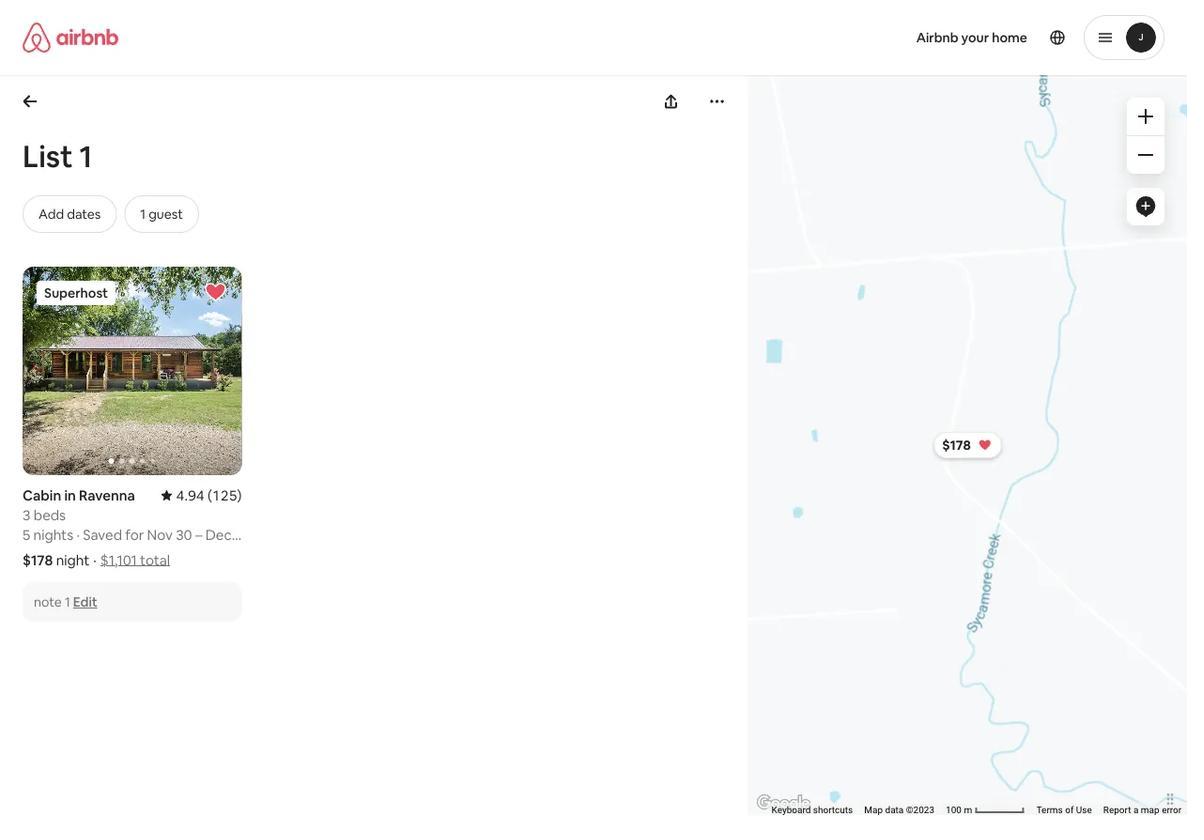 Task type: describe. For each thing, give the bounding box(es) containing it.
5 nights
[[23, 526, 73, 544]]

©2023
[[906, 805, 935, 816]]

1 guest
[[140, 206, 183, 223]]

100
[[946, 805, 962, 816]]

$178 night · $1,101 total
[[23, 551, 170, 569]]

add a place to the map image
[[1135, 195, 1158, 218]]

4.94
[[176, 486, 205, 504]]

beds
[[34, 506, 66, 524]]

keyboard shortcuts
[[772, 805, 853, 816]]

airbnb your home link
[[906, 18, 1039, 57]]

dates
[[67, 206, 101, 223]]

in
[[64, 486, 76, 504]]

edit
[[73, 594, 97, 611]]

report
[[1104, 805, 1132, 816]]

4.94 (125)
[[176, 486, 242, 504]]

$178 for $178
[[943, 437, 971, 454]]

map data ©2023
[[865, 805, 935, 816]]

(125)
[[208, 486, 242, 504]]

cabin
[[23, 486, 61, 504]]

saved
[[83, 526, 122, 544]]

night
[[56, 551, 90, 569]]

google map
including 1 saved stay. region
[[521, 0, 1188, 817]]

guest
[[149, 206, 183, 223]]

1 for note 1 edit
[[65, 594, 70, 611]]

add dates
[[39, 206, 101, 223]]

1 vertical spatial ·
[[93, 551, 97, 569]]

airbnb
[[917, 29, 959, 46]]

m
[[964, 805, 973, 816]]

error
[[1162, 805, 1182, 816]]

1 for list 1
[[79, 136, 92, 176]]

terms
[[1037, 805, 1063, 816]]

cabin in ravenna 3 beds
[[23, 486, 135, 524]]

google image
[[753, 792, 815, 817]]

report a map error
[[1104, 805, 1182, 816]]

ravenna
[[79, 486, 135, 504]]

100 m button
[[941, 804, 1031, 817]]

1 inside 1 guest dropdown button
[[140, 206, 146, 223]]

1 5 from the top
[[23, 526, 30, 544]]

shortcuts
[[813, 805, 853, 816]]

add
[[39, 206, 64, 223]]



Task type: locate. For each thing, give the bounding box(es) containing it.
5
[[23, 526, 30, 544], [23, 543, 30, 562]]

dec
[[206, 526, 232, 544]]

1 horizontal spatial ·
[[93, 551, 97, 569]]

note
[[34, 594, 62, 611]]

nov
[[147, 526, 173, 544]]

saved for nov 30 – dec 5
[[23, 526, 232, 562]]

list
[[23, 136, 73, 176]]

1 left guest
[[140, 206, 146, 223]]

group
[[23, 267, 242, 475]]

1 guest button
[[124, 195, 199, 233]]

keyboard
[[772, 805, 811, 816]]

1 vertical spatial 1
[[140, 206, 146, 223]]

0 vertical spatial ·
[[73, 526, 83, 544]]

for
[[125, 526, 144, 544]]

2 5 from the top
[[23, 543, 30, 562]]

map
[[1142, 805, 1160, 816]]

remove from wishlist: cabin in ravenna image
[[204, 281, 227, 304]]

0 horizontal spatial ·
[[73, 526, 83, 544]]

edit button
[[73, 594, 97, 611]]

1 left edit
[[65, 594, 70, 611]]

2 vertical spatial 1
[[65, 594, 70, 611]]

$178 for $178 night · $1,101 total
[[23, 551, 53, 569]]

data
[[886, 805, 904, 816]]

a
[[1134, 805, 1139, 816]]

4.94 out of 5 average rating,  125 reviews image
[[161, 486, 242, 504]]

note 1 edit
[[34, 594, 97, 611]]

30
[[176, 526, 192, 544]]

map
[[865, 805, 883, 816]]

· up night
[[73, 526, 83, 544]]

of
[[1066, 805, 1074, 816]]

terms of use
[[1037, 805, 1093, 816]]

5 inside saved for nov 30 – dec 5
[[23, 543, 30, 562]]

add dates button
[[23, 195, 117, 233]]

$1,101 total button
[[100, 551, 170, 569]]

1
[[79, 136, 92, 176], [140, 206, 146, 223], [65, 594, 70, 611]]

2 horizontal spatial 1
[[140, 206, 146, 223]]

use
[[1077, 805, 1093, 816]]

report a map error link
[[1104, 805, 1182, 816]]

1 right list
[[79, 136, 92, 176]]

keyboard shortcuts button
[[772, 804, 853, 817]]

your
[[962, 29, 990, 46]]

·
[[73, 526, 83, 544], [93, 551, 97, 569]]

· right night
[[93, 551, 97, 569]]

5 down 3
[[23, 526, 30, 544]]

1 horizontal spatial 1
[[79, 136, 92, 176]]

1 horizontal spatial $178
[[943, 437, 971, 454]]

5 left nights
[[23, 543, 30, 562]]

nights
[[33, 526, 73, 544]]

list 1
[[23, 136, 92, 176]]

airbnb your home
[[917, 29, 1028, 46]]

3
[[23, 506, 30, 524]]

zoom out image
[[1139, 148, 1154, 163]]

0 vertical spatial $178
[[943, 437, 971, 454]]

1 vertical spatial $178
[[23, 551, 53, 569]]

0 horizontal spatial 1
[[65, 594, 70, 611]]

0 horizontal spatial $178
[[23, 551, 53, 569]]

100 m
[[946, 805, 975, 816]]

zoom in image
[[1139, 109, 1154, 124]]

$1,101
[[100, 551, 137, 569]]

terms of use link
[[1037, 805, 1093, 816]]

$178 inside "button"
[[943, 437, 971, 454]]

profile element
[[617, 0, 1165, 75]]

0 vertical spatial 1
[[79, 136, 92, 176]]

$178
[[943, 437, 971, 454], [23, 551, 53, 569]]

$178 button
[[934, 432, 1002, 459]]

home
[[993, 29, 1028, 46]]

total
[[140, 551, 170, 569]]

–
[[195, 526, 202, 544]]



Task type: vqa. For each thing, say whether or not it's contained in the screenshot.
error
yes



